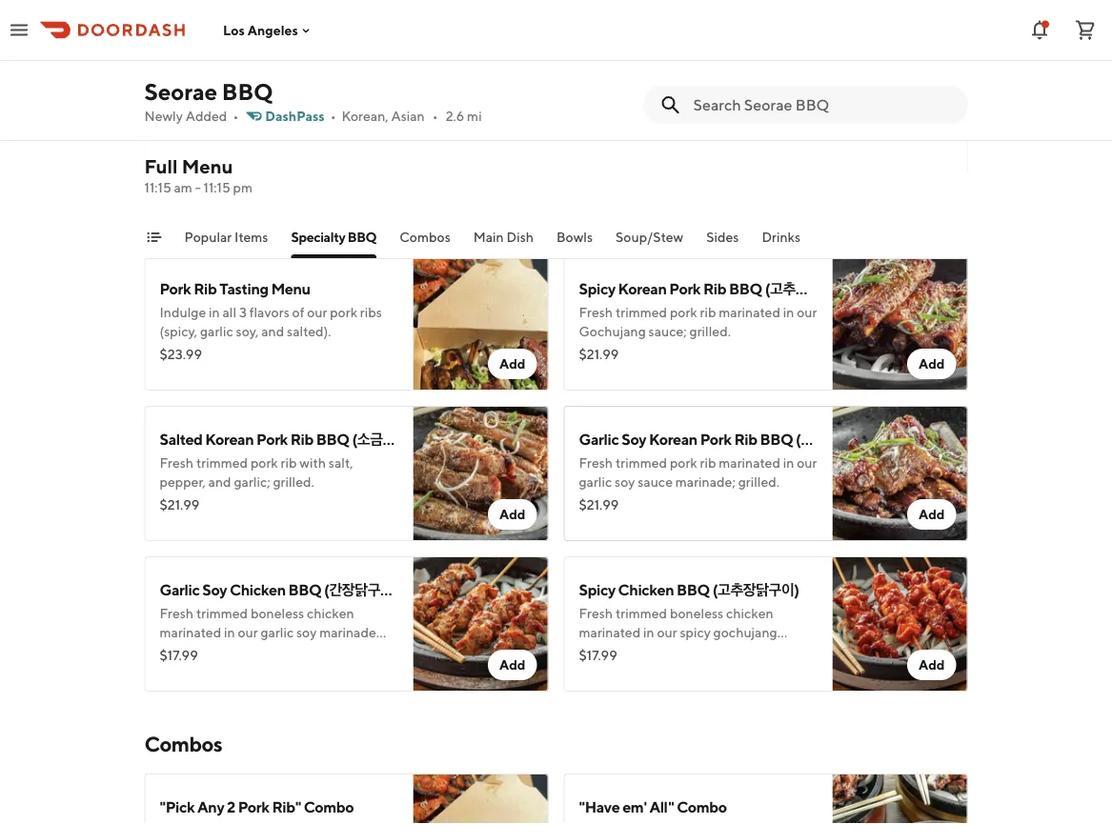 Task type: vqa. For each thing, say whether or not it's contained in the screenshot.
right Dried
no



Task type: describe. For each thing, give the bounding box(es) containing it.
full menu 11:15 am - 11:15 pm
[[144, 155, 253, 195]]

angeles
[[248, 22, 298, 38]]

garlic for soy
[[579, 474, 612, 490]]

em'
[[623, 798, 647, 816]]

show menu categories image
[[146, 230, 162, 245]]

korean for (고추장돼지갈비)
[[618, 280, 667, 298]]

garlic soy korean pork rib bbq (간장돼지갈비) fresh trimmed pork rib marinated in our garlic soy sauce marinade; grilled. $21.99
[[579, 430, 883, 513]]

with inside traditional korean pickled cabbage fermented in a salty brine with korean chili flakes.
[[314, 106, 341, 122]]

open menu image
[[8, 19, 30, 41]]

with inside salted korean pork rib bbq (소금돼지갈비) fresh trimmed pork rib with salt, pepper, and garlic; grilled. $21.99
[[300, 455, 326, 471]]

korean,
[[342, 108, 389, 124]]

am
[[174, 180, 192, 195]]

our inside the spicy korean pork rib bbq (고추장돼지갈비) fresh trimmed pork rib marinated in our gochujang sauce; grilled. $21.99
[[797, 305, 817, 320]]

garlic for rib
[[200, 324, 233, 339]]

rib inside garlic soy korean pork rib bbq (간장돼지갈비) fresh trimmed pork rib marinated in our garlic soy sauce marinade; grilled. $21.99
[[700, 455, 716, 471]]

pork rib tasting menu image
[[413, 255, 549, 391]]

and inside garlic soy chicken bbq (간장닭구이) fresh trimmed boneless chicken marinated in our garlic soy marinade and grilled.
[[160, 644, 183, 660]]

(간장돼지갈비)
[[796, 430, 883, 448]]

garlic soy korean pork rib bbq (간장돼지갈비) image
[[833, 406, 968, 541]]

marinade inside garlic soy chicken bbq (간장닭구이) fresh trimmed boneless chicken marinated in our garlic soy marinade and grilled.
[[319, 625, 376, 640]]

items
[[235, 229, 268, 245]]

$21.99 for salted
[[160, 497, 200, 513]]

1 "have em' all" combo image from the top
[[833, 38, 968, 173]]

chili
[[160, 125, 185, 141]]

rib inside the spicy korean pork rib bbq (고추장돼지갈비) fresh trimmed pork rib marinated in our gochujang sauce; grilled. $21.99
[[703, 280, 727, 298]]

indulge
[[160, 305, 206, 320]]

main dish
[[473, 229, 534, 245]]

2.6
[[446, 108, 464, 124]]

in inside spicy chicken bbq (고추장닭구이) fresh trimmed boneless chicken marinated in our spicy gochujang marinade and grilled.
[[643, 625, 654, 640]]

$23.99
[[160, 346, 202, 362]]

2 • from the left
[[330, 108, 336, 124]]

traditional
[[160, 87, 224, 103]]

grilled. for trimmed
[[664, 644, 705, 660]]

spicy for spicy korean pork rib bbq (고추장돼지갈비)
[[579, 280, 616, 298]]

1 vertical spatial combos
[[144, 732, 222, 757]]

add for spicy korean pork rib bbq (고추장돼지갈비)
[[919, 356, 945, 372]]

pork inside get all 3 flavors of our pork rib bbq: salted, garlic soy, and spicy. includes 3 side of rice and a house salad.
[[712, 87, 741, 103]]

2 combo from the left
[[677, 798, 727, 816]]

soy,
[[236, 324, 259, 339]]

spicy for spicy chicken bbq (고추장닭구이)
[[579, 581, 616, 599]]

garlic for garlic soy korean pork rib bbq (간장돼지갈비)
[[579, 430, 619, 448]]

drinks
[[762, 229, 801, 245]]

rib for (소금돼지갈비)
[[281, 455, 297, 471]]

boneless inside spicy chicken bbq (고추장닭구이) fresh trimmed boneless chicken marinated in our spicy gochujang marinade and grilled.
[[670, 606, 724, 621]]

salty
[[250, 106, 278, 122]]

(소금돼지갈비)
[[352, 430, 439, 448]]

soup/stew
[[616, 229, 684, 245]]

tasting
[[219, 280, 268, 298]]

3 inside pork rib tasting menu indulge in all 3 flavors of our pork ribs (spicy, garlic soy, and salted). $23.99
[[239, 305, 247, 320]]

2 horizontal spatial of
[[675, 87, 687, 103]]

los angeles button
[[223, 22, 313, 38]]

1 11:15 from the left
[[144, 180, 171, 195]]

trimmed inside garlic soy korean pork rib bbq (간장돼지갈비) fresh trimmed pork rib marinated in our garlic soy sauce marinade; grilled. $21.99
[[616, 455, 667, 471]]

grilled. inside garlic soy korean pork rib bbq (간장돼지갈비) fresh trimmed pork rib marinated in our garlic soy sauce marinade; grilled. $21.99
[[738, 474, 780, 490]]

2 11:15 from the left
[[204, 180, 230, 195]]

pork inside garlic soy korean pork rib bbq (간장돼지갈비) fresh trimmed pork rib marinated in our garlic soy sauce marinade; grilled. $21.99
[[700, 430, 732, 448]]

sides
[[706, 229, 739, 245]]

bbq inside spicy chicken bbq (고추장닭구이) fresh trimmed boneless chicken marinated in our spicy gochujang marinade and grilled.
[[677, 581, 710, 599]]

seorae bbq
[[144, 78, 273, 105]]

dish
[[507, 229, 534, 245]]

full
[[144, 155, 178, 178]]

pickled
[[273, 87, 318, 103]]

bowls
[[557, 229, 593, 245]]

pork inside the spicy korean pork rib bbq (고추장돼지갈비) fresh trimmed pork rib marinated in our gochujang sauce; grilled. $21.99
[[669, 280, 701, 298]]

chicken inside spicy chicken bbq (고추장닭구이) fresh trimmed boneless chicken marinated in our spicy gochujang marinade and grilled.
[[726, 606, 774, 621]]

add button for garlic soy chicken bbq (간장닭구이)
[[488, 650, 537, 681]]

dashpass
[[265, 108, 325, 124]]

in inside the spicy korean pork rib bbq (고추장돼지갈비) fresh trimmed pork rib marinated in our gochujang sauce; grilled. $21.99
[[783, 305, 794, 320]]

popular
[[184, 229, 232, 245]]

spicy.
[[716, 106, 751, 122]]

and inside pork rib tasting menu indulge in all 3 flavors of our pork ribs (spicy, garlic soy, and salted). $23.99
[[261, 324, 284, 339]]

"pick
[[160, 798, 195, 816]]

bbq inside garlic soy korean pork rib bbq (간장돼지갈비) fresh trimmed pork rib marinated in our garlic soy sauce marinade; grilled. $21.99
[[760, 430, 793, 448]]

side
[[579, 125, 604, 141]]

marinated inside garlic soy chicken bbq (간장닭구이) fresh trimmed boneless chicken marinated in our garlic soy marinade and grilled.
[[160, 625, 221, 640]]

$21.99 inside garlic soy korean pork rib bbq (간장돼지갈비) fresh trimmed pork rib marinated in our garlic soy sauce marinade; grilled. $21.99
[[579, 497, 619, 513]]

add button for spicy korean pork rib bbq (고추장돼지갈비)
[[907, 349, 956, 379]]

fresh inside garlic soy chicken bbq (간장닭구이) fresh trimmed boneless chicken marinated in our garlic soy marinade and grilled.
[[160, 606, 194, 621]]

(고추장돼지갈비)
[[765, 280, 865, 298]]

trimmed inside salted korean pork rib bbq (소금돼지갈비) fresh trimmed pork rib with salt, pepper, and garlic; grilled. $21.99
[[196, 455, 248, 471]]

in inside garlic soy korean pork rib bbq (간장돼지갈비) fresh trimmed pork rib marinated in our garlic soy sauce marinade; grilled. $21.99
[[783, 455, 794, 471]]

our inside garlic soy korean pork rib bbq (간장돼지갈비) fresh trimmed pork rib marinated in our garlic soy sauce marinade; grilled. $21.99
[[797, 455, 817, 471]]

bowls button
[[557, 228, 593, 258]]

sides button
[[706, 228, 739, 258]]

in inside pork rib tasting menu indulge in all 3 flavors of our pork ribs (spicy, garlic soy, and salted). $23.99
[[209, 305, 220, 320]]

pm
[[233, 180, 253, 195]]

sauce
[[638, 474, 673, 490]]

gochujang
[[714, 625, 777, 640]]

main dish button
[[473, 228, 534, 258]]

spicy chicken bbq (고추장닭구이) fresh trimmed boneless chicken marinated in our spicy gochujang marinade and grilled.
[[579, 581, 799, 660]]

salted korean pork rib bbq (소금돼지갈비) fresh trimmed pork rib with salt, pepper, and garlic; grilled. $21.99
[[160, 430, 439, 513]]

pork inside garlic soy korean pork rib bbq (간장돼지갈비) fresh trimmed pork rib marinated in our garlic soy sauce marinade; grilled. $21.99
[[670, 455, 697, 471]]

korean down cabbage
[[343, 106, 387, 122]]

fresh inside spicy chicken bbq (고추장닭구이) fresh trimmed boneless chicken marinated in our spicy gochujang marinade and grilled.
[[579, 606, 613, 621]]

rib inside salted korean pork rib bbq (소금돼지갈비) fresh trimmed pork rib with salt, pepper, and garlic; grilled. $21.99
[[290, 430, 314, 448]]

cabbage
[[320, 87, 373, 103]]

2
[[227, 798, 235, 816]]

get all 3 flavors of our pork rib bbq: salted, garlic soy, and spicy. includes 3 side of rice and a house salad.
[[579, 87, 815, 141]]

pork inside salted korean pork rib bbq (소금돼지갈비) fresh trimmed pork rib with salt, pepper, and garlic; grilled. $21.99
[[256, 430, 288, 448]]

dashpass •
[[265, 108, 336, 124]]

brine
[[280, 106, 312, 122]]

gochujang
[[579, 324, 646, 339]]

grilled. for (소금돼지갈비)
[[273, 474, 314, 490]]

soy for korean
[[622, 430, 646, 448]]

add for garlic soy korean pork rib bbq (간장돼지갈비)
[[919, 507, 945, 522]]

trimmed inside spicy chicken bbq (고추장닭구이) fresh trimmed boneless chicken marinated in our spicy gochujang marinade and grilled.
[[616, 606, 667, 621]]

(spicy,
[[160, 324, 197, 339]]

trimmed inside the spicy korean pork rib bbq (고추장돼지갈비) fresh trimmed pork rib marinated in our gochujang sauce; grilled. $21.99
[[616, 305, 667, 320]]

korean for in
[[227, 87, 270, 103]]

our inside garlic soy chicken bbq (간장닭구이) fresh trimmed boneless chicken marinated in our garlic soy marinade and grilled.
[[238, 625, 258, 640]]

soy,
[[663, 106, 687, 122]]

sauce;
[[649, 324, 687, 339]]

flavors inside pork rib tasting menu indulge in all 3 flavors of our pork ribs (spicy, garlic soy, and salted). $23.99
[[249, 305, 289, 320]]

fresh inside the spicy korean pork rib bbq (고추장돼지갈비) fresh trimmed pork rib marinated in our gochujang sauce; grilled. $21.99
[[579, 305, 613, 320]]

fermented
[[160, 106, 223, 122]]

"pick any 2 pork rib" combo
[[160, 798, 354, 816]]

combos button
[[400, 228, 451, 258]]

chicken inside garlic soy chicken bbq (간장닭구이) fresh trimmed boneless chicken marinated in our garlic soy marinade and grilled.
[[307, 606, 354, 621]]

rice
[[621, 125, 644, 141]]

1 vertical spatial 3
[[808, 106, 815, 122]]

garlic soy chicken bbq (간장닭구이) fresh trimmed boneless chicken marinated in our garlic soy marinade and grilled.
[[160, 581, 398, 660]]

los
[[223, 22, 245, 38]]

boneless inside garlic soy chicken bbq (간장닭구이) fresh trimmed boneless chicken marinated in our garlic soy marinade and grilled.
[[251, 606, 304, 621]]

bbq up salty
[[222, 78, 273, 105]]

pork inside pork rib tasting menu indulge in all 3 flavors of our pork ribs (spicy, garlic soy, and salted). $23.99
[[160, 280, 191, 298]]

grilled. inside garlic soy chicken bbq (간장닭구이) fresh trimmed boneless chicken marinated in our garlic soy marinade and grilled.
[[185, 644, 227, 660]]

a inside get all 3 flavors of our pork rib bbq: salted, garlic soy, and spicy. includes 3 side of rice and a house salad.
[[672, 125, 679, 141]]

menu inside full menu 11:15 am - 11:15 pm
[[182, 155, 233, 178]]

chicken inside spicy chicken bbq (고추장닭구이) fresh trimmed boneless chicken marinated in our spicy gochujang marinade and grilled.
[[618, 581, 674, 599]]

of inside pork rib tasting menu indulge in all 3 flavors of our pork ribs (spicy, garlic soy, and salted). $23.99
[[292, 305, 304, 320]]

salt,
[[329, 455, 353, 471]]

0 items, open order cart image
[[1074, 19, 1097, 41]]

traditional korean pickled cabbage fermented in a salty brine with korean chili flakes.
[[160, 87, 387, 141]]

garlic inside garlic soy chicken bbq (간장닭구이) fresh trimmed boneless chicken marinated in our garlic soy marinade and grilled.
[[261, 625, 294, 640]]

a inside traditional korean pickled cabbage fermented in a salty brine with korean chili flakes.
[[240, 106, 247, 122]]



Task type: locate. For each thing, give the bounding box(es) containing it.
main
[[473, 229, 504, 245]]

pork up marinade;
[[670, 455, 697, 471]]

pork up marinade;
[[700, 430, 732, 448]]

"pick any 2 pork rib" combo image
[[413, 774, 549, 824]]

with left salt,
[[300, 455, 326, 471]]

3 right get
[[622, 87, 629, 103]]

pork up indulge
[[160, 280, 191, 298]]

pork inside the spicy korean pork rib bbq (고추장돼지갈비) fresh trimmed pork rib marinated in our gochujang sauce; grilled. $21.99
[[670, 305, 697, 320]]

• for korean, asian • 2.6 mi
[[432, 108, 438, 124]]

in
[[226, 106, 237, 122], [209, 305, 220, 320], [783, 305, 794, 320], [783, 455, 794, 471], [224, 625, 235, 640], [643, 625, 654, 640]]

3 up soy,
[[239, 305, 247, 320]]

add for salted korean pork rib bbq (소금돼지갈비)
[[499, 507, 526, 522]]

rib
[[700, 305, 716, 320], [281, 455, 297, 471], [700, 455, 716, 471]]

2 boneless from the left
[[670, 606, 724, 621]]

soy inside garlic soy korean pork rib bbq (간장돼지갈비) fresh trimmed pork rib marinated in our garlic soy sauce marinade; grilled. $21.99
[[622, 430, 646, 448]]

11:15
[[144, 180, 171, 195], [204, 180, 230, 195]]

1 horizontal spatial all
[[605, 87, 619, 103]]

korean up garlic;
[[205, 430, 254, 448]]

all"
[[649, 798, 674, 816]]

bbq inside garlic soy chicken bbq (간장닭구이) fresh trimmed boneless chicken marinated in our garlic soy marinade and grilled.
[[288, 581, 321, 599]]

-
[[195, 180, 201, 195]]

includes
[[753, 106, 805, 122]]

1 vertical spatial all
[[223, 305, 237, 320]]

1 vertical spatial a
[[672, 125, 679, 141]]

grilled. for (고추장돼지갈비)
[[690, 324, 731, 339]]

rib left salt,
[[281, 455, 297, 471]]

0 horizontal spatial menu
[[182, 155, 233, 178]]

add button for garlic soy korean pork rib bbq (간장돼지갈비)
[[907, 499, 956, 530]]

0 vertical spatial marinade
[[319, 625, 376, 640]]

$17.99 for spicy
[[579, 648, 617, 663]]

1 horizontal spatial soy
[[622, 430, 646, 448]]

newly added •
[[144, 108, 239, 124]]

spicy
[[680, 625, 711, 640]]

• down cabbage
[[330, 108, 336, 124]]

add for pork rib tasting menu
[[499, 356, 526, 372]]

mi
[[467, 108, 482, 124]]

1 vertical spatial menu
[[271, 280, 310, 298]]

and inside salted korean pork rib bbq (소금돼지갈비) fresh trimmed pork rib with salt, pepper, and garlic; grilled. $21.99
[[208, 474, 231, 490]]

bbq down pm on the left of the page
[[233, 213, 279, 238]]

spicy inside spicy chicken bbq (고추장닭구이) fresh trimmed boneless chicken marinated in our spicy gochujang marinade and grilled.
[[579, 581, 616, 599]]

marinade
[[319, 625, 376, 640], [579, 644, 636, 660]]

soup/stew button
[[616, 228, 684, 258]]

0 horizontal spatial 11:15
[[144, 180, 171, 195]]

bbq:
[[767, 87, 800, 103]]

added
[[186, 108, 227, 124]]

1 horizontal spatial soy
[[615, 474, 635, 490]]

pork up garlic;
[[256, 430, 288, 448]]

2 horizontal spatial 3
[[808, 106, 815, 122]]

garlic;
[[234, 474, 270, 490]]

combo
[[304, 798, 354, 816], [677, 798, 727, 816]]

0 horizontal spatial marinade
[[319, 625, 376, 640]]

"have em' all" combo
[[579, 798, 727, 816]]

$21.99
[[579, 346, 619, 362], [160, 497, 200, 513], [579, 497, 619, 513]]

soy
[[615, 474, 635, 490], [296, 625, 317, 640]]

fresh inside garlic soy korean pork rib bbq (간장돼지갈비) fresh trimmed pork rib marinated in our garlic soy sauce marinade; grilled. $21.99
[[579, 455, 613, 471]]

11:15 right -
[[204, 180, 230, 195]]

korean, asian • 2.6 mi
[[342, 108, 482, 124]]

of up salted).
[[292, 305, 304, 320]]

of left rice
[[606, 125, 619, 141]]

trimmed
[[616, 305, 667, 320], [196, 455, 248, 471], [616, 455, 667, 471], [196, 606, 248, 621], [616, 606, 667, 621]]

0 horizontal spatial specialty bbq
[[144, 213, 279, 238]]

3 • from the left
[[432, 108, 438, 124]]

spicy inside the spicy korean pork rib bbq (고추장돼지갈비) fresh trimmed pork rib marinated in our gochujang sauce; grilled. $21.99
[[579, 280, 616, 298]]

combo right all"
[[677, 798, 727, 816]]

0 vertical spatial garlic
[[200, 324, 233, 339]]

popular items
[[184, 229, 268, 245]]

korean up salty
[[227, 87, 270, 103]]

marinated inside the spicy korean pork rib bbq (고추장돼지갈비) fresh trimmed pork rib marinated in our gochujang sauce; grilled. $21.99
[[719, 305, 781, 320]]

$21.99 for spicy
[[579, 346, 619, 362]]

1 horizontal spatial •
[[330, 108, 336, 124]]

$17.99
[[160, 648, 198, 663], [579, 648, 617, 663]]

1 horizontal spatial specialty bbq
[[291, 229, 377, 245]]

bbq up salt,
[[316, 430, 349, 448]]

of
[[675, 87, 687, 103], [606, 125, 619, 141], [292, 305, 304, 320]]

of up soy,
[[675, 87, 687, 103]]

spicy korean pork rib bbq (고추장돼지갈비) fresh trimmed pork rib marinated in our gochujang sauce; grilled. $21.99
[[579, 280, 865, 362]]

1 vertical spatial garlic
[[579, 474, 612, 490]]

add button for spicy chicken bbq (고추장닭구이)
[[907, 650, 956, 681]]

rib up marinade;
[[700, 455, 716, 471]]

drinks button
[[762, 228, 801, 258]]

in inside garlic soy chicken bbq (간장닭구이) fresh trimmed boneless chicken marinated in our garlic soy marinade and grilled.
[[224, 625, 235, 640]]

rib inside the spicy korean pork rib bbq (고추장돼지갈비) fresh trimmed pork rib marinated in our gochujang sauce; grilled. $21.99
[[700, 305, 716, 320]]

garlic soy chicken bbq (간장닭구이) image
[[413, 557, 549, 692]]

rib
[[743, 87, 764, 103], [194, 280, 217, 298], [703, 280, 727, 298], [290, 430, 314, 448], [734, 430, 757, 448]]

(간장닭구이)
[[324, 581, 398, 599]]

menu up -
[[182, 155, 233, 178]]

in inside traditional korean pickled cabbage fermented in a salty brine with korean chili flakes.
[[226, 106, 237, 122]]

ribs
[[360, 305, 382, 320]]

$3.75
[[160, 129, 194, 145]]

1 vertical spatial garlic
[[579, 430, 619, 448]]

pork
[[712, 87, 741, 103], [160, 280, 191, 298], [669, 280, 701, 298], [256, 430, 288, 448], [700, 430, 732, 448], [238, 798, 269, 816]]

0 vertical spatial all
[[605, 87, 619, 103]]

$17.99 for garlic
[[160, 648, 198, 663]]

1 horizontal spatial a
[[672, 125, 679, 141]]

add button for pork rib tasting menu
[[488, 349, 537, 379]]

0 horizontal spatial combo
[[304, 798, 354, 816]]

combos up the "pick
[[144, 732, 222, 757]]

flavors inside get all 3 flavors of our pork rib bbq: salted, garlic soy, and spicy. includes 3 side of rice and a house salad.
[[632, 87, 672, 103]]

pork inside salted korean pork rib bbq (소금돼지갈비) fresh trimmed pork rib with salt, pepper, and garlic; grilled. $21.99
[[251, 455, 278, 471]]

salted).
[[287, 324, 331, 339]]

garlic for garlic soy chicken bbq (간장닭구이)
[[160, 581, 200, 599]]

spicy
[[579, 280, 616, 298], [579, 581, 616, 599]]

our inside pork rib tasting menu indulge in all 3 flavors of our pork ribs (spicy, garlic soy, and salted). $23.99
[[307, 305, 327, 320]]

2 horizontal spatial •
[[432, 108, 438, 124]]

rib up spicy.
[[743, 87, 764, 103]]

specialty bbq down -
[[144, 213, 279, 238]]

0 horizontal spatial chicken
[[230, 581, 286, 599]]

1 horizontal spatial $17.99
[[579, 648, 617, 663]]

(고추장닭구이)
[[713, 581, 799, 599]]

a down soy,
[[672, 125, 679, 141]]

our inside get all 3 flavors of our pork rib bbq: salted, garlic soy, and spicy. includes 3 side of rice and a house salad.
[[690, 87, 710, 103]]

0 horizontal spatial chicken
[[307, 606, 354, 621]]

rib up marinade;
[[734, 430, 757, 448]]

menu
[[182, 155, 233, 178], [271, 280, 310, 298]]

korean for (소금돼지갈비)
[[205, 430, 254, 448]]

all right get
[[605, 87, 619, 103]]

grilled. inside the spicy korean pork rib bbq (고추장돼지갈비) fresh trimmed pork rib marinated in our gochujang sauce; grilled. $21.99
[[690, 324, 731, 339]]

1 horizontal spatial combos
[[400, 229, 451, 245]]

"have
[[579, 798, 620, 816]]

marinated inside garlic soy korean pork rib bbq (간장돼지갈비) fresh trimmed pork rib marinated in our garlic soy sauce marinade; grilled. $21.99
[[719, 455, 781, 471]]

Item Search search field
[[693, 94, 953, 115]]

0 horizontal spatial specialty
[[144, 213, 230, 238]]

los angeles
[[223, 22, 298, 38]]

$54.99
[[579, 129, 623, 145]]

marinade;
[[676, 474, 736, 490]]

pork left ribs
[[330, 305, 357, 320]]

1 horizontal spatial of
[[606, 125, 619, 141]]

2 $17.99 from the left
[[579, 648, 617, 663]]

rib for (고추장돼지갈비)
[[700, 305, 716, 320]]

korean
[[227, 87, 270, 103], [343, 106, 387, 122], [618, 280, 667, 298], [205, 430, 254, 448], [649, 430, 698, 448]]

all
[[605, 87, 619, 103], [223, 305, 237, 320]]

0 vertical spatial 3
[[622, 87, 629, 103]]

1 chicken from the left
[[230, 581, 286, 599]]

1 horizontal spatial chicken
[[618, 581, 674, 599]]

newly
[[144, 108, 183, 124]]

1 vertical spatial marinade
[[579, 644, 636, 660]]

•
[[233, 108, 239, 124], [330, 108, 336, 124], [432, 108, 438, 124]]

house
[[682, 125, 718, 141]]

menu inside pork rib tasting menu indulge in all 3 flavors of our pork ribs (spicy, garlic soy, and salted). $23.99
[[271, 280, 310, 298]]

3 right includes
[[808, 106, 815, 122]]

rib down the sides button
[[703, 280, 727, 298]]

0 horizontal spatial •
[[233, 108, 239, 124]]

0 vertical spatial flavors
[[632, 87, 672, 103]]

• left 2.6
[[432, 108, 438, 124]]

2 spicy from the top
[[579, 581, 616, 599]]

chicken down (간장닭구이)
[[307, 606, 354, 621]]

1 horizontal spatial garlic
[[261, 625, 294, 640]]

0 vertical spatial "have em' all" combo image
[[833, 38, 968, 173]]

garlic
[[200, 324, 233, 339], [579, 474, 612, 490], [261, 625, 294, 640]]

chicken up gochujang
[[726, 606, 774, 621]]

korean inside the spicy korean pork rib bbq (고추장돼지갈비) fresh trimmed pork rib marinated in our gochujang sauce; grilled. $21.99
[[618, 280, 667, 298]]

1 horizontal spatial combo
[[677, 798, 727, 816]]

$21.99 inside salted korean pork rib bbq (소금돼지갈비) fresh trimmed pork rib with salt, pepper, and garlic; grilled. $21.99
[[160, 497, 200, 513]]

0 vertical spatial menu
[[182, 155, 233, 178]]

1 horizontal spatial boneless
[[670, 606, 724, 621]]

notification bell image
[[1028, 19, 1051, 41]]

pork up spicy.
[[712, 87, 741, 103]]

a left salty
[[240, 106, 247, 122]]

get
[[579, 87, 602, 103]]

0 horizontal spatial of
[[292, 305, 304, 320]]

chicken
[[230, 581, 286, 599], [618, 581, 674, 599]]

0 horizontal spatial garlic
[[160, 581, 200, 599]]

0 horizontal spatial 3
[[239, 305, 247, 320]]

garlic inside get all 3 flavors of our pork rib bbq: salted, garlic soy, and spicy. includes 3 side of rice and a house salad.
[[624, 106, 660, 122]]

chicken
[[307, 606, 354, 621], [726, 606, 774, 621]]

any
[[197, 798, 224, 816]]

1 combo from the left
[[304, 798, 354, 816]]

0 vertical spatial soy
[[615, 474, 635, 490]]

trimmed inside garlic soy chicken bbq (간장닭구이) fresh trimmed boneless chicken marinated in our garlic soy marinade and grilled.
[[196, 606, 248, 621]]

1 vertical spatial "have em' all" combo image
[[833, 774, 968, 824]]

popular items button
[[184, 228, 268, 258]]

salted
[[160, 430, 203, 448]]

pork rib tasting menu indulge in all 3 flavors of our pork ribs (spicy, garlic soy, and salted). $23.99
[[160, 280, 382, 362]]

0 vertical spatial with
[[314, 106, 341, 122]]

$21.99 inside the spicy korean pork rib bbq (고추장돼지갈비) fresh trimmed pork rib marinated in our gochujang sauce; grilled. $21.99
[[579, 346, 619, 362]]

0 vertical spatial a
[[240, 106, 247, 122]]

pork up garlic;
[[251, 455, 278, 471]]

garlic inside garlic soy korean pork rib bbq (간장돼지갈비) fresh trimmed pork rib marinated in our garlic soy sauce marinade; grilled. $21.99
[[579, 430, 619, 448]]

0 horizontal spatial a
[[240, 106, 247, 122]]

combo right rib"
[[304, 798, 354, 816]]

1 vertical spatial flavors
[[249, 305, 289, 320]]

combos left main
[[400, 229, 451, 245]]

1 vertical spatial soy
[[296, 625, 317, 640]]

marinade inside spicy chicken bbq (고추장닭구이) fresh trimmed boneless chicken marinated in our spicy gochujang marinade and grilled.
[[579, 644, 636, 660]]

1 horizontal spatial garlic
[[579, 430, 619, 448]]

bbq inside salted korean pork rib bbq (소금돼지갈비) fresh trimmed pork rib with salt, pepper, and garlic; grilled. $21.99
[[316, 430, 349, 448]]

korean inside salted korean pork rib bbq (소금돼지갈비) fresh trimmed pork rib with salt, pepper, and garlic; grilled. $21.99
[[205, 430, 254, 448]]

bbq left (간장돼지갈비)
[[760, 430, 793, 448]]

11:15 down full
[[144, 180, 171, 195]]

flavors
[[632, 87, 672, 103], [249, 305, 289, 320]]

spicy korean pork rib bbq (고추장돼지갈비) image
[[833, 255, 968, 391]]

2 vertical spatial 3
[[239, 305, 247, 320]]

• left salty
[[233, 108, 239, 124]]

flakes.
[[187, 125, 226, 141]]

rib inside salted korean pork rib bbq (소금돼지갈비) fresh trimmed pork rib with salt, pepper, and garlic; grilled. $21.99
[[281, 455, 297, 471]]

korean inside garlic soy korean pork rib bbq (간장돼지갈비) fresh trimmed pork rib marinated in our garlic soy sauce marinade; grilled. $21.99
[[649, 430, 698, 448]]

pork up sauce;
[[670, 305, 697, 320]]

3
[[622, 87, 629, 103], [808, 106, 815, 122], [239, 305, 247, 320]]

1 horizontal spatial menu
[[271, 280, 310, 298]]

0 vertical spatial spicy
[[579, 280, 616, 298]]

rib inside pork rib tasting menu indulge in all 3 flavors of our pork ribs (spicy, garlic soy, and salted). $23.99
[[194, 280, 217, 298]]

1 $17.99 from the left
[[160, 648, 198, 663]]

1 chicken from the left
[[307, 606, 354, 621]]

rib left "(소금돼지갈비)" at the left bottom
[[290, 430, 314, 448]]

marinated inside spicy chicken bbq (고추장닭구이) fresh trimmed boneless chicken marinated in our spicy gochujang marinade and grilled.
[[579, 625, 641, 640]]

rib down the sides button
[[700, 305, 716, 320]]

specialty down am
[[144, 213, 230, 238]]

soy inside garlic soy chicken bbq (간장닭구이) fresh trimmed boneless chicken marinated in our garlic soy marinade and grilled.
[[202, 581, 227, 599]]

fresh inside salted korean pork rib bbq (소금돼지갈비) fresh trimmed pork rib with salt, pepper, and garlic; grilled. $21.99
[[160, 455, 194, 471]]

menu up salted).
[[271, 280, 310, 298]]

0 horizontal spatial soy
[[202, 581, 227, 599]]

1 vertical spatial spicy
[[579, 581, 616, 599]]

pork inside pork rib tasting menu indulge in all 3 flavors of our pork ribs (spicy, garlic soy, and salted). $23.99
[[330, 305, 357, 320]]

soy inside garlic soy chicken bbq (간장닭구이) fresh trimmed boneless chicken marinated in our garlic soy marinade and grilled.
[[296, 625, 317, 640]]

bbq inside the spicy korean pork rib bbq (고추장돼지갈비) fresh trimmed pork rib marinated in our gochujang sauce; grilled. $21.99
[[729, 280, 762, 298]]

1 • from the left
[[233, 108, 239, 124]]

pepper,
[[160, 474, 206, 490]]

add for spicy chicken bbq (고추장닭구이)
[[919, 657, 945, 673]]

rib"
[[272, 798, 301, 816]]

0 vertical spatial soy
[[622, 430, 646, 448]]

garlic inside pork rib tasting menu indulge in all 3 flavors of our pork ribs (spicy, garlic soy, and salted). $23.99
[[200, 324, 233, 339]]

specialty bbq right items
[[291, 229, 377, 245]]

0 vertical spatial combos
[[400, 229, 451, 245]]

garlic inside garlic soy korean pork rib bbq (간장돼지갈비) fresh trimmed pork rib marinated in our garlic soy sauce marinade; grilled. $21.99
[[579, 474, 612, 490]]

2 horizontal spatial garlic
[[624, 106, 660, 122]]

soy for chicken
[[202, 581, 227, 599]]

0 horizontal spatial combos
[[144, 732, 222, 757]]

grilled. inside spicy chicken bbq (고추장닭구이) fresh trimmed boneless chicken marinated in our spicy gochujang marinade and grilled.
[[664, 644, 705, 660]]

rib inside garlic soy korean pork rib bbq (간장돼지갈비) fresh trimmed pork rib marinated in our garlic soy sauce marinade; grilled. $21.99
[[734, 430, 757, 448]]

bbq left combos button
[[348, 229, 377, 245]]

combos
[[400, 229, 451, 245], [144, 732, 222, 757]]

1 horizontal spatial specialty
[[291, 229, 345, 245]]

add for garlic soy chicken bbq (간장닭구이)
[[499, 657, 526, 673]]

pork right 2
[[238, 798, 269, 816]]

0 horizontal spatial $17.99
[[160, 648, 198, 663]]

with down cabbage
[[314, 106, 341, 122]]

2 "have em' all" combo image from the top
[[833, 774, 968, 824]]

korean up the sauce
[[649, 430, 698, 448]]

add button
[[488, 132, 537, 162], [907, 132, 956, 162], [488, 349, 537, 379], [907, 349, 956, 379], [488, 499, 537, 530], [907, 499, 956, 530], [488, 650, 537, 681], [907, 650, 956, 681]]

soy inside garlic soy korean pork rib bbq (간장돼지갈비) fresh trimmed pork rib marinated in our garlic soy sauce marinade; grilled. $21.99
[[615, 474, 635, 490]]

1 horizontal spatial flavors
[[632, 87, 672, 103]]

0 horizontal spatial flavors
[[249, 305, 289, 320]]

1 vertical spatial with
[[300, 455, 326, 471]]

2 vertical spatial garlic
[[160, 581, 200, 599]]

all inside get all 3 flavors of our pork rib bbq: salted, garlic soy, and spicy. includes 3 side of rice and a house salad.
[[605, 87, 619, 103]]

0 horizontal spatial garlic
[[200, 324, 233, 339]]

kimchi image
[[413, 38, 549, 173]]

marinated
[[719, 305, 781, 320], [719, 455, 781, 471], [160, 625, 221, 640], [579, 625, 641, 640]]

0 vertical spatial of
[[675, 87, 687, 103]]

soy
[[622, 430, 646, 448], [202, 581, 227, 599]]

salad.
[[721, 125, 756, 141]]

add button for salted korean pork rib bbq (소금돼지갈비)
[[488, 499, 537, 530]]

1 horizontal spatial 11:15
[[204, 180, 230, 195]]

bbq up "spicy"
[[677, 581, 710, 599]]

2 vertical spatial of
[[292, 305, 304, 320]]

pork
[[330, 305, 357, 320], [670, 305, 697, 320], [251, 455, 278, 471], [670, 455, 697, 471]]

2 chicken from the left
[[618, 581, 674, 599]]

rib inside get all 3 flavors of our pork rib bbq: salted, garlic soy, and spicy. includes 3 side of rice and a house salad.
[[743, 87, 764, 103]]

all up soy,
[[223, 305, 237, 320]]

1 horizontal spatial marinade
[[579, 644, 636, 660]]

rib up indulge
[[194, 280, 217, 298]]

salted korean pork rib bbq (소금돼지갈비) image
[[413, 406, 549, 541]]

asian
[[391, 108, 425, 124]]

bbq down the sides button
[[729, 280, 762, 298]]

specialty right items
[[291, 229, 345, 245]]

spicy chicken bbq (고추장닭구이) image
[[833, 557, 968, 692]]

1 boneless from the left
[[251, 606, 304, 621]]

chicken inside garlic soy chicken bbq (간장닭구이) fresh trimmed boneless chicken marinated in our garlic soy marinade and grilled.
[[230, 581, 286, 599]]

2 horizontal spatial garlic
[[579, 474, 612, 490]]

our inside spicy chicken bbq (고추장닭구이) fresh trimmed boneless chicken marinated in our spicy gochujang marinade and grilled.
[[657, 625, 677, 640]]

all inside pork rib tasting menu indulge in all 3 flavors of our pork ribs (spicy, garlic soy, and salted). $23.99
[[223, 305, 237, 320]]

0 horizontal spatial soy
[[296, 625, 317, 640]]

salted,
[[579, 106, 621, 122]]

and inside spicy chicken bbq (고추장닭구이) fresh trimmed boneless chicken marinated in our spicy gochujang marinade and grilled.
[[639, 644, 661, 660]]

1 horizontal spatial 3
[[622, 87, 629, 103]]

1 spicy from the top
[[579, 280, 616, 298]]

2 vertical spatial garlic
[[261, 625, 294, 640]]

2 chicken from the left
[[726, 606, 774, 621]]

0 vertical spatial garlic
[[624, 106, 660, 122]]

pork up sauce;
[[669, 280, 701, 298]]

bbq left (간장닭구이)
[[288, 581, 321, 599]]

with
[[314, 106, 341, 122], [300, 455, 326, 471]]

korean down 'soup/stew' button
[[618, 280, 667, 298]]

grilled. inside salted korean pork rib bbq (소금돼지갈비) fresh trimmed pork rib with salt, pepper, and garlic; grilled. $21.99
[[273, 474, 314, 490]]

0 horizontal spatial all
[[223, 305, 237, 320]]

1 horizontal spatial chicken
[[726, 606, 774, 621]]

and
[[690, 106, 713, 122], [646, 125, 669, 141], [261, 324, 284, 339], [208, 474, 231, 490], [160, 644, 183, 660], [639, 644, 661, 660]]

1 vertical spatial soy
[[202, 581, 227, 599]]

1 vertical spatial of
[[606, 125, 619, 141]]

seorae
[[144, 78, 217, 105]]

0 horizontal spatial boneless
[[251, 606, 304, 621]]

garlic inside garlic soy chicken bbq (간장닭구이) fresh trimmed boneless chicken marinated in our garlic soy marinade and grilled.
[[160, 581, 200, 599]]

"have em' all" combo image
[[833, 38, 968, 173], [833, 774, 968, 824]]

• for newly added •
[[233, 108, 239, 124]]



